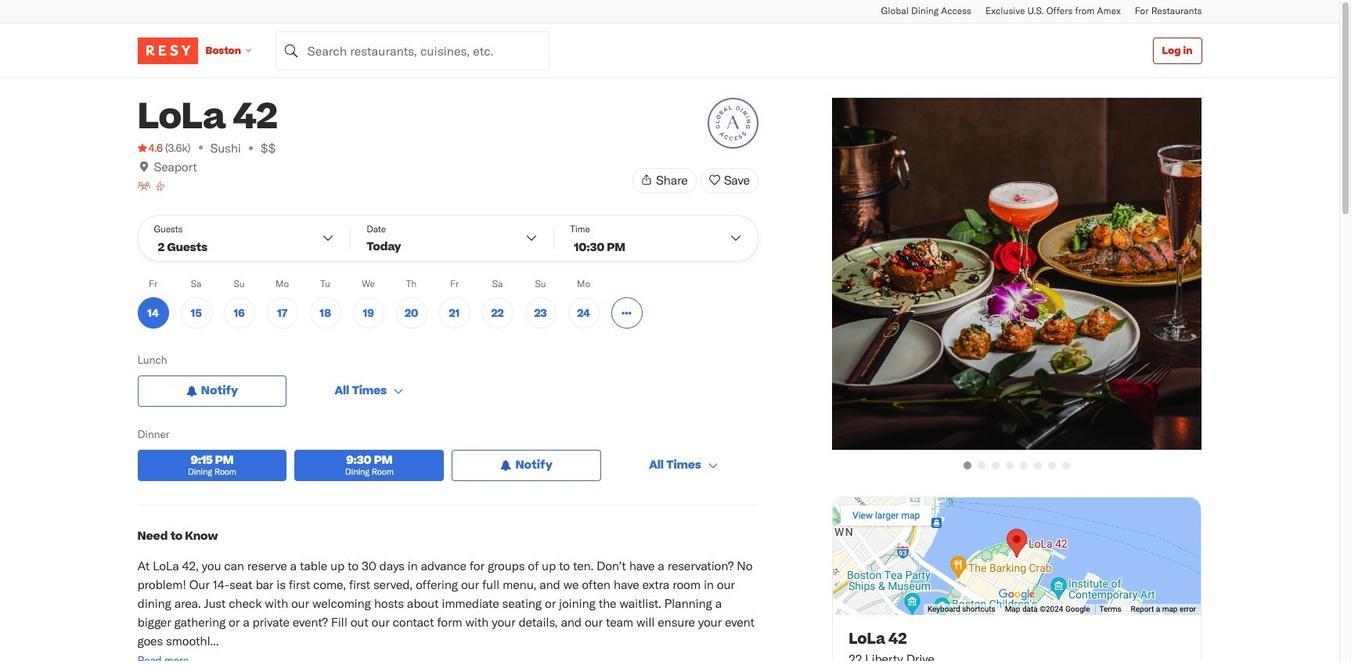 Task type: locate. For each thing, give the bounding box(es) containing it.
None field
[[275, 31, 549, 70]]



Task type: vqa. For each thing, say whether or not it's contained in the screenshot.
4.4 out of 5 stars icon
no



Task type: describe. For each thing, give the bounding box(es) containing it.
Search restaurants, cuisines, etc. text field
[[275, 31, 549, 70]]

4.6 out of 5 stars image
[[137, 140, 163, 156]]



